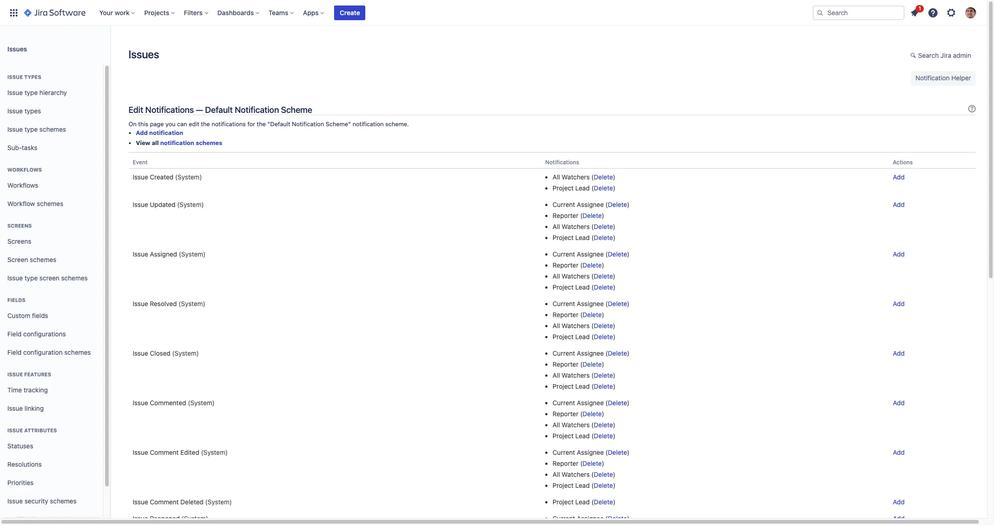 Task type: describe. For each thing, give the bounding box(es) containing it.
issue assigned (system)
[[133, 250, 206, 258]]

issue for issue attributes
[[7, 427, 23, 433]]

issue attributes
[[7, 427, 57, 433]]

workflow schemes link
[[4, 195, 100, 213]]

your
[[99, 8, 113, 16]]

project inside all watchers ( delete ) project lead ( delete )
[[553, 184, 574, 192]]

current assignee ( delete ) reporter ( delete ) all watchers ( delete ) project lead ( delete ) for issue resolved (system)
[[553, 300, 629, 341]]

issue for issue types
[[7, 107, 23, 115]]

1 the from the left
[[201, 120, 210, 128]]

project for issue comment edited (system)
[[553, 481, 574, 489]]

add for issue resolved (system)
[[893, 300, 905, 308]]

issue features group
[[4, 362, 100, 420]]

sub-tasks
[[7, 143, 37, 151]]

sub-tasks link
[[4, 139, 100, 157]]

jira
[[941, 51, 951, 59]]

scheme"
[[326, 120, 351, 128]]

edit
[[129, 105, 143, 115]]

screens group
[[4, 213, 100, 290]]

fields
[[32, 311, 48, 319]]

issue linking
[[7, 404, 44, 412]]

issue for issue security schemes
[[7, 497, 23, 505]]

add for issue assigned (system)
[[893, 250, 905, 258]]

help image
[[928, 7, 939, 18]]

notification up for
[[235, 105, 279, 115]]

workflow schemes
[[7, 199, 63, 207]]

tasks
[[22, 143, 37, 151]]

time tracking link
[[4, 381, 100, 399]]

all for issue assigned (system)
[[553, 272, 560, 280]]

teams button
[[266, 5, 297, 20]]

watchers for issue comment edited (system)
[[562, 470, 590, 478]]

features
[[24, 371, 51, 377]]

add for issue comment edited (system)
[[893, 448, 905, 456]]

1 vertical spatial notification
[[149, 129, 183, 136]]

notification schemes link
[[160, 139, 222, 147]]

project for issue updated (system)
[[553, 234, 574, 241]]

issue features
[[7, 371, 51, 377]]

fields group
[[4, 287, 100, 364]]

current for issue resolved (system)
[[553, 300, 575, 308]]

issue for issue commented (system)
[[133, 399, 148, 407]]

issue for issue assigned (system)
[[133, 250, 148, 258]]

field configuration schemes link
[[4, 343, 100, 362]]

issue type hierarchy
[[7, 88, 67, 96]]

your profile and settings image
[[965, 7, 976, 18]]

schemes inside the 'issue type schemes' link
[[39, 125, 66, 133]]

watchers for issue closed (system)
[[562, 371, 590, 379]]

screens for screens group
[[7, 223, 32, 229]]

(system) right deleted at the bottom of page
[[205, 498, 232, 506]]

issue type screen schemes
[[7, 274, 88, 282]]

notification down search
[[916, 74, 950, 82]]

0 vertical spatial notifications
[[145, 105, 194, 115]]

reporter for issue assigned (system)
[[553, 261, 578, 269]]

(system) right the "edited"
[[201, 448, 228, 456]]

schemes inside notification schemes link
[[43, 515, 70, 523]]

filters button
[[181, 5, 212, 20]]

issue comment deleted (system)
[[133, 498, 232, 506]]

search image
[[816, 9, 824, 16]]

lead for issue comment edited (system)
[[575, 481, 590, 489]]

all for issue resolved (system)
[[553, 322, 560, 330]]

on
[[129, 120, 137, 128]]

watchers inside all watchers ( delete ) project lead ( delete )
[[562, 173, 590, 181]]

issue reopened (system)
[[133, 515, 208, 522]]

edit notifications — default notification scheme
[[129, 105, 312, 115]]

custom fields
[[7, 311, 48, 319]]

notification schemes
[[7, 515, 70, 523]]

resolved
[[150, 300, 177, 308]]

field configuration schemes
[[7, 348, 91, 356]]

schemes inside issue type screen schemes link
[[61, 274, 88, 282]]

issue for issue features
[[7, 371, 23, 377]]

add link for issue commented (system)
[[893, 399, 905, 407]]

project for issue closed (system)
[[553, 382, 574, 390]]

issue for issue types
[[7, 74, 23, 80]]

current for issue updated (system)
[[553, 201, 575, 208]]

issue for issue linking
[[7, 404, 23, 412]]

schemes inside issue security schemes link
[[50, 497, 77, 505]]

your work button
[[96, 5, 139, 20]]

issue attributes group
[[4, 418, 100, 525]]

project lead ( delete )
[[553, 498, 615, 506]]

assignee for issue updated (system)
[[577, 201, 604, 208]]

issue type schemes
[[7, 125, 66, 133]]

all for issue updated (system)
[[553, 223, 560, 230]]

search
[[918, 51, 939, 59]]

add for issue comment deleted (system)
[[893, 498, 905, 506]]

issue types link
[[4, 102, 100, 120]]

this
[[138, 120, 148, 128]]

configurations
[[23, 330, 66, 338]]

sub-
[[7, 143, 22, 151]]

issue type schemes link
[[4, 120, 100, 139]]

fields
[[7, 297, 25, 303]]

lead inside all watchers ( delete ) project lead ( delete )
[[575, 184, 590, 192]]

schemes inside screen schemes link
[[30, 255, 56, 263]]

screens link
[[4, 232, 100, 251]]

edit
[[189, 120, 199, 128]]

assignee for issue closed (system)
[[577, 349, 604, 357]]

issue for issue resolved (system)
[[133, 300, 148, 308]]

issue updated (system)
[[133, 201, 204, 208]]

scheme.
[[385, 120, 409, 128]]

1
[[919, 5, 921, 12]]

dashboards button
[[215, 5, 263, 20]]

add inside the on this page you can edit the notifications for the "default notification scheme" notification scheme. add notification view all notification schemes
[[136, 129, 148, 136]]

time
[[7, 386, 22, 394]]

notification inside issue attributes group
[[7, 515, 42, 523]]

assignee for issue commented (system)
[[577, 399, 604, 407]]

current assignee ( delete ) reporter ( delete ) all watchers ( delete ) project lead ( delete ) for issue comment edited (system)
[[553, 448, 629, 489]]

tracking
[[24, 386, 48, 394]]

Search field
[[813, 5, 905, 20]]

screen schemes link
[[4, 251, 100, 269]]

(system) for issue updated (system)
[[177, 201, 204, 208]]

issue type screen schemes link
[[4, 269, 100, 287]]

—
[[196, 105, 203, 115]]

edited
[[180, 448, 199, 456]]

assignee for issue assigned (system)
[[577, 250, 604, 258]]

add for issue reopened (system)
[[893, 515, 905, 522]]

workflows link
[[4, 176, 100, 195]]

all for issue closed (system)
[[553, 371, 560, 379]]

add link for issue closed (system)
[[893, 349, 905, 357]]

settings image
[[946, 7, 957, 18]]

scheme
[[281, 105, 312, 115]]

current assignee ( delete ) reporter ( delete ) all watchers ( delete ) project lead ( delete ) for issue closed (system)
[[553, 349, 629, 390]]

field configurations link
[[4, 325, 100, 343]]

closed
[[150, 349, 170, 357]]

page
[[150, 120, 164, 128]]

assigned
[[150, 250, 177, 258]]

deleted
[[180, 498, 203, 506]]

notifications
[[212, 120, 246, 128]]

issue closed (system)
[[133, 349, 199, 357]]

primary element
[[6, 0, 813, 25]]

issue for issue type screen schemes
[[7, 274, 23, 282]]

add for issue updated (system)
[[893, 201, 905, 208]]

lead for issue resolved (system)
[[575, 333, 590, 341]]

priorities
[[7, 478, 34, 486]]

security
[[25, 497, 48, 505]]

actions
[[893, 159, 913, 166]]

1 horizontal spatial notifications
[[545, 159, 579, 166]]

(system) for issue commented (system)
[[188, 399, 215, 407]]

current for issue closed (system)
[[553, 349, 575, 357]]

screen
[[39, 274, 59, 282]]

schemes inside the "workflow schemes" link
[[37, 199, 63, 207]]

your work
[[99, 8, 130, 16]]

add for issue closed (system)
[[893, 349, 905, 357]]

issue for issue closed (system)
[[133, 349, 148, 357]]

projects button
[[141, 5, 178, 20]]

current assignee ( delete ) reporter ( delete ) all watchers ( delete ) project lead ( delete ) for issue commented (system)
[[553, 399, 629, 440]]

workflows for workflows link
[[7, 181, 38, 189]]



Task type: vqa. For each thing, say whether or not it's contained in the screenshot.
2nd Workflows from the bottom
yes



Task type: locate. For each thing, give the bounding box(es) containing it.
6 all from the top
[[553, 421, 560, 429]]

project for issue resolved (system)
[[553, 333, 574, 341]]

9 add link from the top
[[893, 515, 905, 522]]

3 type from the top
[[25, 274, 38, 282]]

the right the edit on the top of the page
[[201, 120, 210, 128]]

screens
[[7, 223, 32, 229], [7, 237, 31, 245]]

issues up issue types
[[7, 45, 27, 53]]

issue created (system)
[[133, 173, 202, 181]]

field configurations
[[7, 330, 66, 338]]

6 lead from the top
[[575, 432, 590, 440]]

notification down the scheme
[[292, 120, 324, 128]]

(system) right commented
[[188, 399, 215, 407]]

custom
[[7, 311, 30, 319]]

create button
[[334, 5, 366, 20]]

1 vertical spatial field
[[7, 348, 22, 356]]

add link for issue resolved (system)
[[893, 300, 905, 308]]

issue security schemes link
[[4, 492, 100, 510]]

add link for issue assigned (system)
[[893, 250, 905, 258]]

0 horizontal spatial the
[[201, 120, 210, 128]]

assignee for issue resolved (system)
[[577, 300, 604, 308]]

view
[[136, 139, 150, 147]]

3 lead from the top
[[575, 283, 590, 291]]

notification helper link
[[911, 71, 976, 86]]

1 vertical spatial type
[[25, 125, 38, 133]]

field for field configuration schemes
[[7, 348, 22, 356]]

all for issue comment edited (system)
[[553, 470, 560, 478]]

(
[[591, 173, 594, 181], [591, 184, 594, 192], [606, 201, 608, 208], [580, 212, 583, 219], [591, 223, 594, 230], [591, 234, 594, 241], [606, 250, 608, 258], [580, 261, 583, 269], [591, 272, 594, 280], [591, 283, 594, 291], [606, 300, 608, 308], [580, 311, 583, 319], [591, 322, 594, 330], [591, 333, 594, 341], [606, 349, 608, 357], [580, 360, 583, 368], [591, 371, 594, 379], [591, 382, 594, 390], [606, 399, 608, 407], [580, 410, 583, 418], [591, 421, 594, 429], [591, 432, 594, 440], [606, 448, 608, 456], [580, 459, 583, 467], [591, 470, 594, 478], [591, 481, 594, 489], [591, 498, 594, 506], [606, 515, 608, 522]]

notification down can on the left
[[160, 139, 194, 147]]

screens down workflow on the left top of the page
[[7, 223, 32, 229]]

projects
[[144, 8, 169, 16]]

jira software image
[[24, 7, 85, 18], [24, 7, 85, 18]]

notification down the you
[[149, 129, 183, 136]]

5 lead from the top
[[575, 382, 590, 390]]

schemes down issue types link
[[39, 125, 66, 133]]

notification
[[353, 120, 384, 128], [149, 129, 183, 136], [160, 139, 194, 147]]

1 lead from the top
[[575, 184, 590, 192]]

current for issue reopened (system)
[[553, 515, 575, 522]]

3 all from the top
[[553, 272, 560, 280]]

delete
[[594, 173, 613, 181], [594, 184, 613, 192], [608, 201, 627, 208], [583, 212, 602, 219], [594, 223, 613, 230], [594, 234, 613, 241], [608, 250, 627, 258], [583, 261, 602, 269], [594, 272, 613, 280], [594, 283, 613, 291], [608, 300, 627, 308], [583, 311, 602, 319], [594, 322, 613, 330], [594, 333, 613, 341], [608, 349, 627, 357], [583, 360, 602, 368], [594, 371, 613, 379], [594, 382, 613, 390], [608, 399, 627, 407], [583, 410, 602, 418], [594, 421, 613, 429], [594, 432, 613, 440], [608, 448, 627, 456], [583, 459, 602, 467], [594, 470, 613, 478], [594, 481, 613, 489], [594, 498, 613, 506], [608, 515, 627, 522]]

1 assignee from the top
[[577, 201, 604, 208]]

notifications up all watchers ( delete ) project lead ( delete )
[[545, 159, 579, 166]]

issue for issue type hierarchy
[[7, 88, 23, 96]]

5 reporter from the top
[[553, 410, 578, 418]]

issue for issue comment deleted (system)
[[133, 498, 148, 506]]

(system) right resolved
[[179, 300, 205, 308]]

(system) down deleted at the bottom of page
[[182, 515, 208, 522]]

4 add link from the top
[[893, 300, 905, 308]]

issue for issue type schemes
[[7, 125, 23, 133]]

1 watchers from the top
[[562, 173, 590, 181]]

watchers for issue resolved (system)
[[562, 322, 590, 330]]

comment up 'reopened'
[[150, 498, 179, 506]]

2 vertical spatial type
[[25, 274, 38, 282]]

comment left the "edited"
[[150, 448, 179, 456]]

workflow
[[7, 199, 35, 207]]

notifications up the you
[[145, 105, 194, 115]]

(system) for issue resolved (system)
[[179, 300, 205, 308]]

7 current from the top
[[553, 515, 575, 522]]

default
[[205, 105, 233, 115]]

1 all from the top
[[553, 173, 560, 181]]

5 all from the top
[[553, 371, 560, 379]]

7 lead from the top
[[575, 481, 590, 489]]

add notification link
[[136, 129, 183, 136]]

type inside issue type hierarchy link
[[25, 88, 38, 96]]

4 project from the top
[[553, 333, 574, 341]]

type inside issue type screen schemes link
[[25, 274, 38, 282]]

1 project from the top
[[553, 184, 574, 192]]

3 add link from the top
[[893, 250, 905, 258]]

all inside all watchers ( delete ) project lead ( delete )
[[553, 173, 560, 181]]

1 type from the top
[[25, 88, 38, 96]]

7 all from the top
[[553, 470, 560, 478]]

appswitcher icon image
[[8, 7, 19, 18]]

screen
[[7, 255, 28, 263]]

field up issue features
[[7, 348, 22, 356]]

screens for screens link
[[7, 237, 31, 245]]

2 project from the top
[[553, 234, 574, 241]]

2 comment from the top
[[150, 498, 179, 506]]

notification
[[916, 74, 950, 82], [235, 105, 279, 115], [292, 120, 324, 128], [7, 515, 42, 523]]

6 project from the top
[[553, 432, 574, 440]]

comment for deleted
[[150, 498, 179, 506]]

0 vertical spatial type
[[25, 88, 38, 96]]

assignee for issue comment edited (system)
[[577, 448, 604, 456]]

6 assignee from the top
[[577, 448, 604, 456]]

1 comment from the top
[[150, 448, 179, 456]]

reporter for issue commented (system)
[[553, 410, 578, 418]]

)
[[613, 173, 615, 181], [613, 184, 615, 192], [627, 201, 629, 208], [602, 212, 604, 219], [613, 223, 615, 230], [613, 234, 615, 241], [627, 250, 629, 258], [602, 261, 604, 269], [613, 272, 615, 280], [613, 283, 615, 291], [627, 300, 629, 308], [602, 311, 604, 319], [613, 322, 615, 330], [613, 333, 615, 341], [627, 349, 629, 357], [602, 360, 604, 368], [613, 371, 615, 379], [613, 382, 615, 390], [627, 399, 629, 407], [602, 410, 604, 418], [613, 421, 615, 429], [613, 432, 615, 440], [627, 448, 629, 456], [602, 459, 604, 467], [613, 470, 615, 478], [613, 481, 615, 489], [613, 498, 615, 506], [627, 515, 629, 522]]

1 field from the top
[[7, 330, 22, 338]]

schemes down the edit on the top of the page
[[196, 139, 222, 147]]

7 project from the top
[[553, 481, 574, 489]]

created
[[150, 173, 173, 181]]

5 current assignee ( delete ) reporter ( delete ) all watchers ( delete ) project lead ( delete ) from the top
[[553, 399, 629, 440]]

5 project from the top
[[553, 382, 574, 390]]

types
[[24, 74, 41, 80]]

resolutions link
[[4, 455, 100, 474]]

watchers for issue assigned (system)
[[562, 272, 590, 280]]

reporter for issue comment edited (system)
[[553, 459, 578, 467]]

current for issue comment edited (system)
[[553, 448, 575, 456]]

statuses
[[7, 442, 33, 450]]

helper
[[951, 74, 971, 82]]

issue for issue comment edited (system)
[[133, 448, 148, 456]]

schemes inside field configuration schemes link
[[64, 348, 91, 356]]

1 reporter from the top
[[553, 212, 578, 219]]

sidebar navigation image
[[100, 37, 120, 55]]

small image
[[910, 52, 918, 59]]

2 watchers from the top
[[562, 223, 590, 230]]

5 current from the top
[[553, 399, 575, 407]]

0 vertical spatial notification
[[353, 120, 384, 128]]

resolutions
[[7, 460, 42, 468]]

2 vertical spatial notification
[[160, 139, 194, 147]]

issue inside screens group
[[7, 274, 23, 282]]

8 add link from the top
[[893, 498, 905, 506]]

add for issue commented (system)
[[893, 399, 905, 407]]

watchers for issue updated (system)
[[562, 223, 590, 230]]

on this page you can edit the notifications for the "default notification scheme" notification scheme. add notification view all notification schemes
[[129, 120, 409, 147]]

7 assignee from the top
[[577, 515, 604, 522]]

workflows up workflow on the left top of the page
[[7, 181, 38, 189]]

3 assignee from the top
[[577, 300, 604, 308]]

field
[[7, 330, 22, 338], [7, 348, 22, 356]]

(system) for issue assigned (system)
[[179, 250, 206, 258]]

issue types
[[7, 107, 41, 115]]

7 add link from the top
[[893, 448, 905, 456]]

5 add link from the top
[[893, 349, 905, 357]]

current for issue commented (system)
[[553, 399, 575, 407]]

1 horizontal spatial the
[[257, 120, 266, 128]]

1 current assignee ( delete ) reporter ( delete ) all watchers ( delete ) project lead ( delete ) from the top
[[553, 201, 629, 241]]

8 lead from the top
[[575, 498, 590, 506]]

"default
[[267, 120, 290, 128]]

4 all from the top
[[553, 322, 560, 330]]

banner containing your work
[[0, 0, 987, 26]]

current assignee ( delete ) reporter ( delete ) all watchers ( delete ) project lead ( delete ) for issue assigned (system)
[[553, 250, 629, 291]]

workflows group
[[4, 157, 100, 216]]

(system) right created
[[175, 173, 202, 181]]

notifications image
[[909, 7, 920, 18]]

2 lead from the top
[[575, 234, 590, 241]]

issue comment edited (system)
[[133, 448, 228, 456]]

assignee for issue reopened (system)
[[577, 515, 604, 522]]

watchers for issue commented (system)
[[562, 421, 590, 429]]

issue linking link
[[4, 399, 100, 418]]

(system) for issue reopened (system)
[[182, 515, 208, 522]]

2 reporter from the top
[[553, 261, 578, 269]]

all watchers ( delete ) project lead ( delete )
[[553, 173, 615, 192]]

0 vertical spatial screens
[[7, 223, 32, 229]]

1 workflows from the top
[[7, 167, 42, 173]]

issue commented (system)
[[133, 399, 215, 407]]

1 horizontal spatial issues
[[129, 48, 159, 61]]

0 horizontal spatial issues
[[7, 45, 27, 53]]

1 screens from the top
[[7, 223, 32, 229]]

you
[[165, 120, 175, 128]]

add link for issue created (system)
[[893, 173, 905, 181]]

notification schemes link
[[4, 510, 100, 525]]

3 reporter from the top
[[553, 311, 578, 319]]

type down types
[[25, 88, 38, 96]]

project for issue assigned (system)
[[553, 283, 574, 291]]

type inside the 'issue type schemes' link
[[25, 125, 38, 133]]

5 assignee from the top
[[577, 399, 604, 407]]

0 vertical spatial comment
[[150, 448, 179, 456]]

teams
[[269, 8, 288, 16]]

commented
[[150, 399, 186, 407]]

current assignee ( delete ) reporter ( delete ) all watchers ( delete ) project lead ( delete ) for issue updated (system)
[[553, 201, 629, 241]]

1 vertical spatial screens
[[7, 237, 31, 245]]

4 current assignee ( delete ) reporter ( delete ) all watchers ( delete ) project lead ( delete ) from the top
[[553, 349, 629, 390]]

current for issue assigned (system)
[[553, 250, 575, 258]]

8 project from the top
[[553, 498, 574, 506]]

5 watchers from the top
[[562, 371, 590, 379]]

current assignee ( delete )
[[553, 515, 629, 522]]

0 vertical spatial field
[[7, 330, 22, 338]]

4 assignee from the top
[[577, 349, 604, 357]]

issue for issue updated (system)
[[133, 201, 148, 208]]

add link for issue comment deleted (system)
[[893, 498, 905, 506]]

1 current from the top
[[553, 201, 575, 208]]

reporter for issue updated (system)
[[553, 212, 578, 219]]

workflows for workflows group
[[7, 167, 42, 173]]

configuration
[[23, 348, 63, 356]]

schemes right screen
[[61, 274, 88, 282]]

2 assignee from the top
[[577, 250, 604, 258]]

type left screen
[[25, 274, 38, 282]]

schemes down workflows link
[[37, 199, 63, 207]]

watchers
[[562, 173, 590, 181], [562, 223, 590, 230], [562, 272, 590, 280], [562, 322, 590, 330], [562, 371, 590, 379], [562, 421, 590, 429], [562, 470, 590, 478]]

issue for issue reopened (system)
[[133, 515, 148, 522]]

0 horizontal spatial notifications
[[145, 105, 194, 115]]

hierarchy
[[39, 88, 67, 96]]

schemes down 'field configurations' link
[[64, 348, 91, 356]]

(system) for issue closed (system)
[[172, 349, 199, 357]]

type for screen
[[25, 274, 38, 282]]

1 vertical spatial notifications
[[545, 159, 579, 166]]

notification inside the on this page you can edit the notifications for the "default notification scheme" notification scheme. add notification view all notification schemes
[[292, 120, 324, 128]]

add link for issue updated (system)
[[893, 201, 905, 208]]

4 current from the top
[[553, 349, 575, 357]]

notification left scheme.
[[353, 120, 384, 128]]

6 watchers from the top
[[562, 421, 590, 429]]

2 type from the top
[[25, 125, 38, 133]]

3 current from the top
[[553, 300, 575, 308]]

3 watchers from the top
[[562, 272, 590, 280]]

lead for issue commented (system)
[[575, 432, 590, 440]]

lead for issue updated (system)
[[575, 234, 590, 241]]

admin
[[953, 51, 971, 59]]

issue for issue created (system)
[[133, 173, 148, 181]]

notification down security
[[7, 515, 42, 523]]

search jira admin
[[918, 51, 971, 59]]

2 screens from the top
[[7, 237, 31, 245]]

type
[[25, 88, 38, 96], [25, 125, 38, 133], [25, 274, 38, 282]]

banner
[[0, 0, 987, 26]]

project for issue commented (system)
[[553, 432, 574, 440]]

lead
[[575, 184, 590, 192], [575, 234, 590, 241], [575, 283, 590, 291], [575, 333, 590, 341], [575, 382, 590, 390], [575, 432, 590, 440], [575, 481, 590, 489], [575, 498, 590, 506]]

comment
[[150, 448, 179, 456], [150, 498, 179, 506]]

1 add link from the top
[[893, 173, 905, 181]]

linking
[[25, 404, 44, 412]]

apps button
[[300, 5, 328, 20]]

4 watchers from the top
[[562, 322, 590, 330]]

7 watchers from the top
[[562, 470, 590, 478]]

(system) right updated
[[177, 201, 204, 208]]

lead for issue closed (system)
[[575, 382, 590, 390]]

all for issue commented (system)
[[553, 421, 560, 429]]

1 vertical spatial workflows
[[7, 181, 38, 189]]

schemes up issue type screen schemes at the bottom left
[[30, 255, 56, 263]]

for
[[247, 120, 255, 128]]

3 project from the top
[[553, 283, 574, 291]]

issue type hierarchy link
[[4, 84, 100, 102]]

3 current assignee ( delete ) reporter ( delete ) all watchers ( delete ) project lead ( delete ) from the top
[[553, 300, 629, 341]]

reopened
[[150, 515, 180, 522]]

(system) right closed
[[172, 349, 199, 357]]

notifications
[[145, 105, 194, 115], [545, 159, 579, 166]]

6 current assignee ( delete ) reporter ( delete ) all watchers ( delete ) project lead ( delete ) from the top
[[553, 448, 629, 489]]

1 vertical spatial comment
[[150, 498, 179, 506]]

2 workflows from the top
[[7, 181, 38, 189]]

0 vertical spatial workflows
[[7, 167, 42, 173]]

type for schemes
[[25, 125, 38, 133]]

updated
[[150, 201, 175, 208]]

create
[[340, 8, 360, 16]]

add link for issue reopened (system)
[[893, 515, 905, 522]]

issue types group
[[4, 64, 100, 160]]

6 reporter from the top
[[553, 459, 578, 467]]

field down custom
[[7, 330, 22, 338]]

types
[[25, 107, 41, 115]]

add link for issue comment edited (system)
[[893, 448, 905, 456]]

the right for
[[257, 120, 266, 128]]

workflows
[[7, 167, 42, 173], [7, 181, 38, 189]]

screens up screen
[[7, 237, 31, 245]]

search jira admin link
[[906, 49, 976, 63]]

schemes inside the on this page you can edit the notifications for the "default notification scheme" notification scheme. add notification view all notification schemes
[[196, 139, 222, 147]]

schemes down issue security schemes link
[[43, 515, 70, 523]]

field for field configurations
[[7, 330, 22, 338]]

time tracking
[[7, 386, 48, 394]]

type up tasks
[[25, 125, 38, 133]]

(system) right assigned in the top of the page
[[179, 250, 206, 258]]

issues right sidebar navigation image
[[129, 48, 159, 61]]

schemes up notification schemes link
[[50, 497, 77, 505]]

comment for edited
[[150, 448, 179, 456]]

add for issue created (system)
[[893, 173, 905, 181]]

screens inside screens link
[[7, 237, 31, 245]]

attributes
[[24, 427, 57, 433]]

6 add link from the top
[[893, 399, 905, 407]]

add
[[136, 129, 148, 136], [893, 173, 905, 181], [893, 201, 905, 208], [893, 250, 905, 258], [893, 300, 905, 308], [893, 349, 905, 357], [893, 399, 905, 407], [893, 448, 905, 456], [893, 498, 905, 506], [893, 515, 905, 522]]

2 current from the top
[[553, 250, 575, 258]]

reporter for issue closed (system)
[[553, 360, 578, 368]]

6 current from the top
[[553, 448, 575, 456]]

workflows down sub-tasks
[[7, 167, 42, 173]]

schemes
[[39, 125, 66, 133], [196, 139, 222, 147], [37, 199, 63, 207], [30, 255, 56, 263], [61, 274, 88, 282], [64, 348, 91, 356], [50, 497, 77, 505], [43, 515, 70, 523]]

custom fields link
[[4, 307, 100, 325]]

4 reporter from the top
[[553, 360, 578, 368]]

(system) for issue created (system)
[[175, 173, 202, 181]]

apps
[[303, 8, 319, 16]]

4 lead from the top
[[575, 333, 590, 341]]

2 the from the left
[[257, 120, 266, 128]]

priorities link
[[4, 474, 100, 492]]

issue
[[7, 74, 23, 80], [7, 88, 23, 96], [7, 107, 23, 115], [7, 125, 23, 133], [133, 173, 148, 181], [133, 201, 148, 208], [133, 250, 148, 258], [7, 274, 23, 282], [133, 300, 148, 308], [133, 349, 148, 357], [7, 371, 23, 377], [133, 399, 148, 407], [7, 404, 23, 412], [7, 427, 23, 433], [133, 448, 148, 456], [7, 497, 23, 505], [133, 498, 148, 506], [133, 515, 148, 522]]

event
[[133, 159, 148, 166]]

notification helper
[[916, 74, 971, 82]]

reporter for issue resolved (system)
[[553, 311, 578, 319]]

lead for issue assigned (system)
[[575, 283, 590, 291]]

2 current assignee ( delete ) reporter ( delete ) all watchers ( delete ) project lead ( delete ) from the top
[[553, 250, 629, 291]]

work
[[115, 8, 130, 16]]

type for hierarchy
[[25, 88, 38, 96]]

2 add link from the top
[[893, 201, 905, 208]]

2 field from the top
[[7, 348, 22, 356]]

2 all from the top
[[553, 223, 560, 230]]



